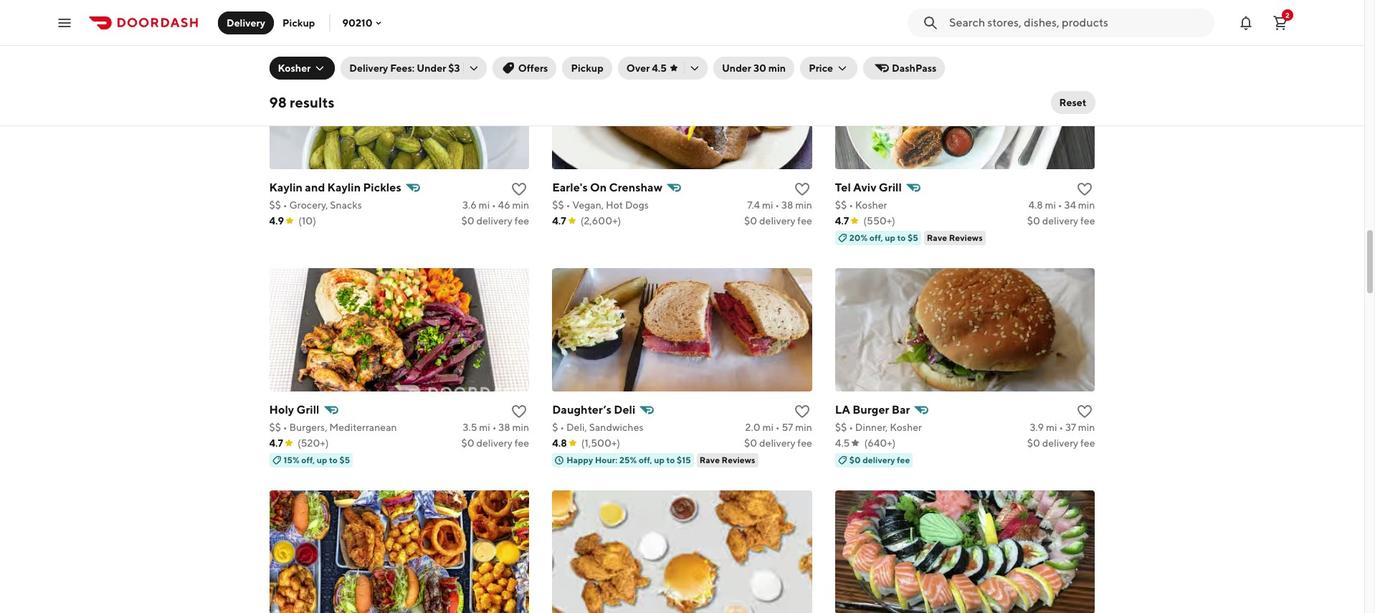 Task type: describe. For each thing, give the bounding box(es) containing it.
mi for tel aviv grill
[[1045, 199, 1056, 211]]

• right 3.5
[[492, 421, 497, 433]]

46
[[498, 199, 510, 211]]

crenshaw
[[609, 180, 663, 194]]

$​0 for daughter's deli
[[744, 437, 757, 449]]

$$ • grocery, snacks
[[269, 199, 362, 211]]

kosher button
[[269, 57, 335, 80]]

$
[[552, 421, 558, 433]]

fee for la burger bar
[[1081, 437, 1095, 449]]

delivery button
[[218, 11, 274, 34]]

under 30 min
[[722, 62, 786, 74]]

• left 37
[[1059, 421, 1063, 433]]

on
[[590, 180, 607, 194]]

$5 for 15% off, up to $5
[[339, 454, 350, 465]]

to right hour:
[[667, 454, 675, 465]]

click to add this store to your saved list image for crenshaw
[[794, 180, 811, 198]]

click to add this store to your saved list image for kaylin
[[511, 180, 528, 198]]

la burger bar
[[835, 403, 910, 416]]

min for kaylin and kaylin pickles
[[512, 199, 529, 211]]

• right 7.4
[[775, 199, 779, 211]]

happy
[[567, 454, 593, 465]]

$ • deli, sandwiches
[[552, 421, 644, 433]]

20% off, up to $5
[[850, 232, 918, 243]]

rave for daughter's deli
[[700, 454, 720, 465]]

click to add this store to your saved list image for grill
[[1077, 180, 1094, 198]]

delivery for kaylin and kaylin pickles
[[476, 215, 513, 226]]

delivery for holy grill
[[476, 437, 513, 449]]

mi for daughter's deli
[[762, 421, 774, 433]]

$​0 delivery fee for daughter's deli
[[744, 437, 812, 449]]

2.0 mi • 57 min
[[745, 421, 812, 433]]

up down (520+)
[[317, 454, 327, 465]]

98
[[269, 94, 287, 110]]

off, right 15%
[[301, 454, 315, 465]]

(640+)
[[864, 437, 896, 449]]

min for tel aviv grill
[[1078, 199, 1095, 211]]

delivery for earle's on crenshaw
[[759, 215, 796, 226]]

notification bell image
[[1238, 14, 1255, 31]]

$$ for la
[[835, 421, 847, 433]]

over 4.5 button
[[618, 57, 708, 80]]

4.9
[[269, 215, 284, 226]]

deli
[[614, 403, 635, 416]]

delivery fees: under $3
[[349, 62, 460, 74]]

to down $$ • burgers, mediterranean on the left
[[329, 454, 338, 465]]

delivery for daughter's deli
[[759, 437, 796, 449]]

$​0 delivery fee for holy grill
[[461, 437, 529, 449]]

(550+)
[[864, 215, 895, 226]]

$​0 for earle's on crenshaw
[[744, 215, 757, 226]]

1 horizontal spatial click to add this store to your saved list image
[[794, 403, 811, 420]]

0 horizontal spatial click to add this store to your saved list image
[[511, 403, 528, 420]]

$$ for holy
[[269, 421, 281, 433]]

dogs
[[625, 199, 649, 211]]

3.6
[[462, 199, 477, 211]]

reviews for daughter's deli
[[722, 454, 755, 465]]

7.4
[[747, 199, 760, 211]]

98 results
[[269, 94, 335, 110]]

and
[[305, 180, 325, 194]]

(2,600+)
[[581, 215, 621, 226]]

open menu image
[[56, 14, 73, 31]]

• down tel
[[849, 199, 853, 211]]

delivery for delivery
[[227, 17, 265, 28]]

3.6 mi • 46 min
[[462, 199, 529, 211]]

$$ for earle's
[[552, 199, 564, 211]]

3.5 mi • 38 min
[[463, 421, 529, 433]]

grocery,
[[289, 199, 328, 211]]

min for daughter's deli
[[795, 421, 812, 433]]

90210
[[342, 17, 373, 28]]

• down "la"
[[849, 421, 853, 433]]

$$ • dinner, kosher
[[835, 421, 922, 433]]

delivery for delivery fees: under $3
[[349, 62, 388, 74]]

$3
[[448, 62, 460, 74]]

fee down $$ • dinner, kosher
[[897, 454, 910, 465]]

• down holy
[[283, 421, 287, 433]]

fee for daughter's deli
[[798, 437, 812, 449]]

$$ • vegan, hot dogs
[[552, 199, 649, 211]]

$0
[[850, 454, 861, 465]]

• up 4.9
[[283, 199, 287, 211]]

hot
[[606, 199, 623, 211]]

snacks
[[330, 199, 362, 211]]

7.4 mi • 38 min
[[747, 199, 812, 211]]

$​0 delivery fee for kaylin and kaylin pickles
[[461, 215, 529, 226]]

20%
[[850, 232, 868, 243]]

57
[[782, 421, 793, 433]]

daughter's deli
[[552, 403, 635, 416]]

happy hour: 25% off, up to $15
[[567, 454, 691, 465]]

$5 for 20% off, up to $5
[[908, 232, 918, 243]]

1 kaylin from the left
[[269, 180, 303, 194]]

$​0 delivery fee for earle's on crenshaw
[[744, 215, 812, 226]]

over 4.5
[[627, 62, 667, 74]]

1 vertical spatial $15
[[677, 454, 691, 465]]

15% off, up to $5
[[284, 454, 350, 465]]

2 button
[[1266, 8, 1295, 37]]

$​0 for tel aviv grill
[[1027, 215, 1040, 226]]

up right hour:
[[654, 454, 665, 465]]

daughter's
[[552, 403, 612, 416]]

earle's on crenshaw
[[552, 180, 663, 194]]

price
[[809, 62, 833, 74]]

deli,
[[566, 421, 587, 433]]

min for holy grill
[[512, 421, 529, 433]]

$$ for tel
[[835, 199, 847, 211]]

holy
[[269, 403, 294, 416]]

mediterranean
[[329, 421, 397, 433]]

mi for earle's on crenshaw
[[762, 199, 773, 211]]

• left 46
[[492, 199, 496, 211]]



Task type: locate. For each thing, give the bounding box(es) containing it.
2
[[1286, 10, 1290, 19]]

$$ • kosher
[[835, 199, 887, 211]]

holy grill
[[269, 403, 319, 416]]

1 horizontal spatial pickup
[[571, 62, 604, 74]]

bar
[[892, 403, 910, 416]]

$​0 for holy grill
[[461, 437, 474, 449]]

min right 46
[[512, 199, 529, 211]]

over
[[627, 62, 650, 74]]

37
[[1065, 421, 1076, 433]]

$​0 down the 3.9
[[1027, 437, 1040, 449]]

2 horizontal spatial click to add this store to your saved list image
[[1077, 403, 1094, 420]]

kosher inside button
[[278, 62, 311, 74]]

(10)
[[298, 215, 316, 226]]

pickles
[[363, 180, 401, 194]]

25% right deals:
[[310, 8, 328, 19]]

delivery left deals:
[[227, 17, 265, 28]]

0 horizontal spatial reviews
[[722, 454, 755, 465]]

mi left "34"
[[1045, 199, 1056, 211]]

$$ down earle's
[[552, 199, 564, 211]]

kosher up 98 results
[[278, 62, 311, 74]]

mi right 7.4
[[762, 199, 773, 211]]

1 horizontal spatial kosher
[[855, 199, 887, 211]]

mi for la burger bar
[[1046, 421, 1057, 433]]

kosher up (550+)
[[855, 199, 887, 211]]

mi right 3.6
[[479, 199, 490, 211]]

pickup button left over in the top left of the page
[[562, 57, 612, 80]]

click to add this store to your saved list image up 3.6 mi • 46 min
[[511, 180, 528, 198]]

rave
[[927, 232, 947, 243], [700, 454, 720, 465]]

mi for holy grill
[[479, 421, 490, 433]]

min for earle's on crenshaw
[[795, 199, 812, 211]]

4.8 left "34"
[[1029, 199, 1043, 211]]

min left the $ at the bottom of page
[[512, 421, 529, 433]]

$5
[[908, 232, 918, 243], [339, 454, 350, 465]]

delivery down 2.0 mi • 57 min
[[759, 437, 796, 449]]

min right 30
[[768, 62, 786, 74]]

(520+)
[[298, 437, 329, 449]]

$​0 delivery fee for tel aviv grill
[[1027, 215, 1095, 226]]

• right the $ at the bottom of page
[[560, 421, 564, 433]]

grill
[[879, 180, 902, 194], [296, 403, 319, 416]]

pickup button up kosher button
[[274, 11, 324, 34]]

burgers,
[[289, 421, 327, 433]]

under left 30
[[722, 62, 751, 74]]

0 horizontal spatial under
[[417, 62, 446, 74]]

$​0 down 7.4
[[744, 215, 757, 226]]

3.9 mi • 37 min
[[1030, 421, 1095, 433]]

0 horizontal spatial $15
[[368, 8, 382, 19]]

0 vertical spatial pickup
[[283, 17, 315, 28]]

2 vertical spatial kosher
[[890, 421, 922, 433]]

4.5 right over in the top left of the page
[[652, 62, 667, 74]]

$$ down holy
[[269, 421, 281, 433]]

1 vertical spatial 38
[[499, 421, 510, 433]]

fee down 3.5 mi • 38 min
[[515, 437, 529, 449]]

click to add this store to your saved list image
[[511, 180, 528, 198], [794, 403, 811, 420], [1077, 403, 1094, 420]]

0 vertical spatial rave
[[927, 232, 947, 243]]

to right deals:
[[357, 8, 366, 19]]

4.7 for earle's on crenshaw
[[552, 215, 566, 226]]

$​0 down 3.6
[[461, 215, 474, 226]]

• left "57"
[[776, 421, 780, 433]]

1 horizontal spatial under
[[722, 62, 751, 74]]

up down (550+)
[[885, 232, 896, 243]]

$$ down "la"
[[835, 421, 847, 433]]

4.8 for 4.8
[[552, 437, 567, 449]]

4.7 for holy grill
[[269, 437, 283, 449]]

deals:
[[284, 8, 308, 19]]

1 horizontal spatial rave
[[927, 232, 947, 243]]

mi right 2.0
[[762, 421, 774, 433]]

34
[[1064, 199, 1076, 211]]

$​0 delivery fee
[[461, 215, 529, 226], [744, 215, 812, 226], [1027, 215, 1095, 226], [461, 437, 529, 449], [744, 437, 812, 449], [1027, 437, 1095, 449]]

price button
[[800, 57, 858, 80]]

0 vertical spatial 4.5
[[652, 62, 667, 74]]

1 horizontal spatial pickup button
[[562, 57, 612, 80]]

click to add this store to your saved list image
[[794, 180, 811, 198], [1077, 180, 1094, 198], [511, 403, 528, 420]]

click to add this store to your saved list image up 2.0 mi • 57 min
[[794, 403, 811, 420]]

$​0 down 3.5
[[461, 437, 474, 449]]

rave reviews down 2.0
[[700, 454, 755, 465]]

mi for kaylin and kaylin pickles
[[479, 199, 490, 211]]

kosher
[[278, 62, 311, 74], [855, 199, 887, 211], [890, 421, 922, 433]]

0 horizontal spatial $5
[[339, 454, 350, 465]]

$$
[[269, 199, 281, 211], [552, 199, 564, 211], [835, 199, 847, 211], [269, 421, 281, 433], [835, 421, 847, 433]]

$​0 delivery fee down 3.9 mi • 37 min
[[1027, 437, 1095, 449]]

delivery for tel aviv grill
[[1042, 215, 1079, 226]]

4.5 inside button
[[652, 62, 667, 74]]

burger
[[853, 403, 889, 416]]

$$ up 4.9
[[269, 199, 281, 211]]

la
[[835, 403, 850, 416]]

90210 button
[[342, 17, 384, 28]]

fee for earle's on crenshaw
[[798, 215, 812, 226]]

off,
[[330, 8, 343, 19], [870, 232, 883, 243], [301, 454, 315, 465], [639, 454, 652, 465]]

1 horizontal spatial reviews
[[949, 232, 983, 243]]

2 horizontal spatial 4.7
[[835, 215, 849, 226]]

$​0
[[461, 215, 474, 226], [744, 215, 757, 226], [1027, 215, 1040, 226], [461, 437, 474, 449], [744, 437, 757, 449], [1027, 437, 1040, 449]]

1 horizontal spatial $5
[[908, 232, 918, 243]]

4.5 up $0 on the right bottom of the page
[[835, 437, 850, 449]]

1 vertical spatial rave reviews
[[700, 454, 755, 465]]

up
[[345, 8, 355, 19], [885, 232, 896, 243], [317, 454, 327, 465], [654, 454, 665, 465]]

pickup left over in the top left of the page
[[571, 62, 604, 74]]

$​0 down 4.8 mi • 34 min
[[1027, 215, 1040, 226]]

kaylin up the 'snacks'
[[327, 180, 361, 194]]

1 vertical spatial 25%
[[619, 454, 637, 465]]

click to add this store to your saved list image up 3.5 mi • 38 min
[[511, 403, 528, 420]]

1 horizontal spatial grill
[[879, 180, 902, 194]]

4.7 down earle's
[[552, 215, 566, 226]]

vegan,
[[572, 199, 604, 211]]

$5 right 20%
[[908, 232, 918, 243]]

fee
[[515, 215, 529, 226], [798, 215, 812, 226], [1081, 215, 1095, 226], [515, 437, 529, 449], [798, 437, 812, 449], [1081, 437, 1095, 449], [897, 454, 910, 465]]

0 vertical spatial reviews
[[949, 232, 983, 243]]

0 vertical spatial kosher
[[278, 62, 311, 74]]

$​0 delivery fee down 4.8 mi • 34 min
[[1027, 215, 1095, 226]]

38 for earle's on crenshaw
[[781, 199, 793, 211]]

up right deals:
[[345, 8, 355, 19]]

$​0 delivery fee down 3.5 mi • 38 min
[[461, 437, 529, 449]]

0 horizontal spatial click to add this store to your saved list image
[[511, 180, 528, 198]]

1 vertical spatial 4.8
[[552, 437, 567, 449]]

reset
[[1059, 97, 1087, 108]]

2 kaylin from the left
[[327, 180, 361, 194]]

click to add this store to your saved list image up 3.9 mi • 37 min
[[1077, 403, 1094, 420]]

$​0 delivery fee for la burger bar
[[1027, 437, 1095, 449]]

38
[[781, 199, 793, 211], [499, 421, 510, 433]]

38 for holy grill
[[499, 421, 510, 433]]

2 horizontal spatial click to add this store to your saved list image
[[1077, 180, 1094, 198]]

hour:
[[595, 454, 618, 465]]

25% right hour:
[[619, 454, 637, 465]]

4.8 down the $ at the bottom of page
[[552, 437, 567, 449]]

click to add this store to your saved list image up 4.8 mi • 34 min
[[1077, 180, 1094, 198]]

0 vertical spatial 25%
[[310, 8, 328, 19]]

offers
[[518, 62, 548, 74]]

0 vertical spatial grill
[[879, 180, 902, 194]]

kaylin up the grocery,
[[269, 180, 303, 194]]

offers button
[[492, 57, 557, 80]]

0 horizontal spatial 4.7
[[269, 437, 283, 449]]

0 vertical spatial $15
[[368, 8, 382, 19]]

fee down 3.6 mi • 46 min
[[515, 215, 529, 226]]

0 vertical spatial delivery
[[227, 17, 265, 28]]

under inside button
[[722, 62, 751, 74]]

0 horizontal spatial kosher
[[278, 62, 311, 74]]

2 under from the left
[[722, 62, 751, 74]]

3 items, open order cart image
[[1272, 14, 1289, 31]]

off, right hour:
[[639, 454, 652, 465]]

1 horizontal spatial 4.8
[[1029, 199, 1043, 211]]

min right "57"
[[795, 421, 812, 433]]

1 horizontal spatial delivery
[[349, 62, 388, 74]]

0 horizontal spatial 4.8
[[552, 437, 567, 449]]

deals: 25% off, up to $15
[[284, 8, 382, 19]]

min for la burger bar
[[1078, 421, 1095, 433]]

aviv
[[853, 180, 877, 194]]

0 horizontal spatial 25%
[[310, 8, 328, 19]]

1 vertical spatial $5
[[339, 454, 350, 465]]

click to add this store to your saved list image up 7.4 mi • 38 min
[[794, 180, 811, 198]]

dinner,
[[855, 421, 888, 433]]

0 horizontal spatial pickup button
[[274, 11, 324, 34]]

0 horizontal spatial rave reviews
[[700, 454, 755, 465]]

delivery left fees:
[[349, 62, 388, 74]]

$​0 delivery fee down 2.0 mi • 57 min
[[744, 437, 812, 449]]

min right 7.4
[[795, 199, 812, 211]]

grill right aviv
[[879, 180, 902, 194]]

1 under from the left
[[417, 62, 446, 74]]

delivery down (640+)
[[863, 454, 895, 465]]

$15
[[368, 8, 382, 19], [677, 454, 691, 465]]

0 vertical spatial 38
[[781, 199, 793, 211]]

0 horizontal spatial grill
[[296, 403, 319, 416]]

to
[[357, 8, 366, 19], [897, 232, 906, 243], [329, 454, 338, 465], [667, 454, 675, 465]]

to inside 'deals: 25% off, up to $15' link
[[357, 8, 366, 19]]

0 horizontal spatial rave
[[700, 454, 720, 465]]

$​0 delivery fee down 3.6 mi • 46 min
[[461, 215, 529, 226]]

under left $3
[[417, 62, 446, 74]]

15%
[[284, 454, 300, 465]]

fee down 2.0 mi • 57 min
[[798, 437, 812, 449]]

fee down 7.4 mi • 38 min
[[798, 215, 812, 226]]

1 horizontal spatial 38
[[781, 199, 793, 211]]

1 vertical spatial delivery
[[349, 62, 388, 74]]

min right "34"
[[1078, 199, 1095, 211]]

1 vertical spatial 4.5
[[835, 437, 850, 449]]

$0 delivery fee
[[850, 454, 910, 465]]

kosher down bar
[[890, 421, 922, 433]]

4.7 for tel aviv grill
[[835, 215, 849, 226]]

earle's
[[552, 180, 588, 194]]

fee down 4.8 mi • 34 min
[[1081, 215, 1095, 226]]

$​0 for la burger bar
[[1027, 437, 1040, 449]]

fee for holy grill
[[515, 437, 529, 449]]

$​0 for kaylin and kaylin pickles
[[461, 215, 474, 226]]

38 right 3.5
[[499, 421, 510, 433]]

results
[[290, 94, 335, 110]]

(1,500+)
[[581, 437, 620, 449]]

rave for tel aviv grill
[[927, 232, 947, 243]]

0 vertical spatial 4.8
[[1029, 199, 1043, 211]]

4.7
[[552, 215, 566, 226], [835, 215, 849, 226], [269, 437, 283, 449]]

reset button
[[1051, 91, 1095, 114]]

0 vertical spatial rave reviews
[[927, 232, 983, 243]]

under
[[417, 62, 446, 74], [722, 62, 751, 74]]

fee for tel aviv grill
[[1081, 215, 1095, 226]]

3.5
[[463, 421, 477, 433]]

delivery down 4.8 mi • 34 min
[[1042, 215, 1079, 226]]

tel
[[835, 180, 851, 194]]

kaylin
[[269, 180, 303, 194], [327, 180, 361, 194]]

fee for kaylin and kaylin pickles
[[515, 215, 529, 226]]

1 vertical spatial kosher
[[855, 199, 887, 211]]

•
[[283, 199, 287, 211], [492, 199, 496, 211], [566, 199, 570, 211], [775, 199, 779, 211], [849, 199, 853, 211], [1058, 199, 1062, 211], [283, 421, 287, 433], [492, 421, 497, 433], [560, 421, 564, 433], [776, 421, 780, 433], [849, 421, 853, 433], [1059, 421, 1063, 433]]

mi right the 3.9
[[1046, 421, 1057, 433]]

fees:
[[390, 62, 415, 74]]

$​0 delivery fee down 7.4 mi • 38 min
[[744, 215, 812, 226]]

delivery for la burger bar
[[1042, 437, 1079, 449]]

tel aviv grill
[[835, 180, 902, 194]]

off, down (550+)
[[870, 232, 883, 243]]

1 vertical spatial pickup
[[571, 62, 604, 74]]

delivery down 3.5 mi • 38 min
[[476, 437, 513, 449]]

1 horizontal spatial 4.7
[[552, 215, 566, 226]]

rave reviews
[[927, 232, 983, 243], [700, 454, 755, 465]]

rave reviews for tel aviv grill
[[927, 232, 983, 243]]

2 horizontal spatial kosher
[[890, 421, 922, 433]]

1 horizontal spatial click to add this store to your saved list image
[[794, 180, 811, 198]]

1 horizontal spatial 4.5
[[835, 437, 850, 449]]

mi right 3.5
[[479, 421, 490, 433]]

0 vertical spatial pickup button
[[274, 11, 324, 34]]

Store search: begin typing to search for stores available on DoorDash text field
[[949, 15, 1206, 30]]

1 vertical spatial rave
[[700, 454, 720, 465]]

1 horizontal spatial kaylin
[[327, 180, 361, 194]]

38 right 7.4
[[781, 199, 793, 211]]

1 vertical spatial pickup button
[[562, 57, 612, 80]]

sandwiches
[[589, 421, 644, 433]]

4.7 down $$ • kosher
[[835, 215, 849, 226]]

2.0
[[745, 421, 760, 433]]

1 vertical spatial grill
[[296, 403, 319, 416]]

1 horizontal spatial $15
[[677, 454, 691, 465]]

$5 down $$ • burgers, mediterranean on the left
[[339, 454, 350, 465]]

reviews
[[949, 232, 983, 243], [722, 454, 755, 465]]

kaylin and kaylin pickles
[[269, 180, 401, 194]]

$$ down tel
[[835, 199, 847, 211]]

min
[[768, 62, 786, 74], [512, 199, 529, 211], [795, 199, 812, 211], [1078, 199, 1095, 211], [512, 421, 529, 433], [795, 421, 812, 433], [1078, 421, 1095, 433]]

0 horizontal spatial pickup
[[283, 17, 315, 28]]

1 horizontal spatial rave reviews
[[927, 232, 983, 243]]

click to add this store to your saved list image for bar
[[1077, 403, 1094, 420]]

0 horizontal spatial kaylin
[[269, 180, 303, 194]]

$​0 down 2.0
[[744, 437, 757, 449]]

4.8
[[1029, 199, 1043, 211], [552, 437, 567, 449]]

4.8 for 4.8 mi • 34 min
[[1029, 199, 1043, 211]]

pickup for the pickup button to the top
[[283, 17, 315, 28]]

reviews for tel aviv grill
[[949, 232, 983, 243]]

0 horizontal spatial 4.5
[[652, 62, 667, 74]]

0 vertical spatial $5
[[908, 232, 918, 243]]

dashpass
[[892, 62, 937, 74]]

1 vertical spatial reviews
[[722, 454, 755, 465]]

dashpass button
[[863, 57, 945, 80]]

deals: 25% off, up to $15 link
[[269, 0, 529, 21]]

4.8 mi • 34 min
[[1029, 199, 1095, 211]]

25%
[[310, 8, 328, 19], [619, 454, 637, 465]]

delivery down 3.9 mi • 37 min
[[1042, 437, 1079, 449]]

3.9
[[1030, 421, 1044, 433]]

$$ • burgers, mediterranean
[[269, 421, 397, 433]]

• down earle's
[[566, 199, 570, 211]]

delivery inside button
[[227, 17, 265, 28]]

0 horizontal spatial 38
[[499, 421, 510, 433]]

off, right deals:
[[330, 8, 343, 19]]

30
[[753, 62, 766, 74]]

• left "34"
[[1058, 199, 1062, 211]]

grill up burgers,
[[296, 403, 319, 416]]

rave reviews for daughter's deli
[[700, 454, 755, 465]]

min right 37
[[1078, 421, 1095, 433]]

0 horizontal spatial delivery
[[227, 17, 265, 28]]

under 30 min button
[[713, 57, 795, 80]]

4.7 down holy
[[269, 437, 283, 449]]

to right 20%
[[897, 232, 906, 243]]

pickup for the pickup button to the right
[[571, 62, 604, 74]]

delivery down 3.6 mi • 46 min
[[476, 215, 513, 226]]

fee down 3.9 mi • 37 min
[[1081, 437, 1095, 449]]

min inside button
[[768, 62, 786, 74]]

1 horizontal spatial 25%
[[619, 454, 637, 465]]

$$ for kaylin
[[269, 199, 281, 211]]



Task type: vqa. For each thing, say whether or not it's contained in the screenshot.
first
no



